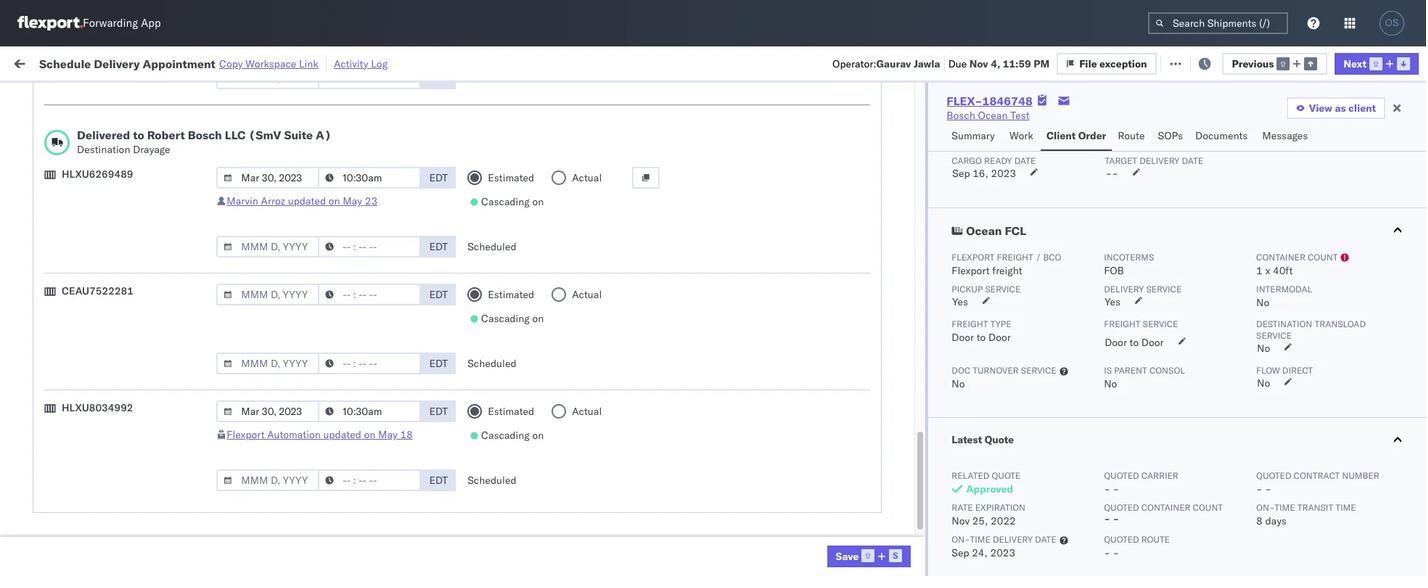 Task type: locate. For each thing, give the bounding box(es) containing it.
gaurav left due
[[877, 57, 912, 70]]

fcl for 2nd schedule pickup from los angeles, ca button from the top
[[512, 209, 530, 223]]

test123456 down incoterms
[[1069, 273, 1130, 286]]

2 11:59 pm pst, dec 13, 2022 from the top
[[252, 369, 391, 382]]

1 horizontal spatial count
[[1308, 252, 1338, 263]]

4 ceau7522281, from the top
[[966, 273, 1041, 286]]

schedule delivery appointment up schedule pickup from rotterdam, netherlands
[[33, 496, 179, 509]]

0 vertical spatial on-
[[1257, 502, 1275, 513]]

11:59
[[1003, 57, 1032, 70], [252, 178, 280, 191], [252, 209, 280, 223], [252, 241, 280, 254], [252, 273, 280, 286], [252, 337, 280, 350], [252, 369, 280, 382], [252, 465, 280, 478]]

1 abcdefg78456546 from the top
[[1069, 337, 1166, 350]]

choi
[[1310, 497, 1332, 510]]

jan for schedule pickup from los angeles, ca
[[326, 465, 342, 478]]

uetu5238478 up the is
[[1044, 337, 1115, 350]]

deadline button
[[244, 115, 403, 130]]

ymluw236679313
[[1069, 146, 1162, 159]]

5 edt from the top
[[429, 405, 448, 418]]

next
[[1344, 57, 1367, 70]]

quoted left carrier
[[1104, 470, 1140, 481]]

abcdefg78456546 for schedule pickup from los angeles, ca
[[1069, 337, 1166, 350]]

1 vertical spatial on-
[[952, 534, 970, 545]]

lhuu7894563, up msdu7304509
[[966, 433, 1041, 446]]

gaurav jawla for test123456
[[1265, 241, 1325, 254]]

1 cascading on from the top
[[481, 195, 544, 208]]

service up flow
[[1257, 330, 1292, 341]]

upload customs clearance documents
[[33, 145, 214, 158], [33, 305, 214, 318]]

0 horizontal spatial yes
[[953, 295, 969, 309]]

fcl
[[512, 178, 530, 191], [512, 209, 530, 223], [1005, 224, 1027, 238], [512, 241, 530, 254], [512, 273, 530, 286], [512, 305, 530, 318], [512, 369, 530, 382], [512, 401, 530, 414], [512, 433, 530, 446], [512, 465, 530, 478], [512, 497, 530, 510], [512, 529, 530, 542]]

lhuu7894563, uetu5238478 for confirm pickup from los angeles, ca
[[966, 401, 1115, 414]]

consol
[[1150, 365, 1185, 376]]

bosch ocean test for confirm pickup from los angeles, ca button at bottom left
[[582, 401, 665, 414]]

in
[[217, 90, 225, 101]]

freight
[[952, 319, 989, 330], [1104, 319, 1141, 330]]

to up drayage
[[133, 128, 144, 142]]

sep for sep 16, 2023
[[953, 167, 970, 180]]

MMM D, YYYY text field
[[217, 167, 320, 189], [217, 284, 320, 306], [217, 401, 320, 423], [217, 470, 320, 492]]

schedule delivery appointment button
[[33, 240, 179, 256], [33, 368, 179, 384], [33, 496, 179, 511]]

flex-1889466 for confirm delivery
[[864, 433, 939, 446]]

delivery up ceau7522281
[[79, 241, 116, 254]]

gaurav up 40ft in the right of the page
[[1265, 241, 1298, 254]]

12:00
[[252, 146, 280, 159]]

appointment
[[143, 56, 216, 71], [119, 241, 179, 254], [119, 368, 179, 382], [119, 496, 179, 509]]

actual for flexport automation updated on may 18
[[572, 405, 602, 418]]

1 vertical spatial cascading
[[481, 312, 530, 325]]

Search Shipments (/) text field
[[1149, 12, 1289, 34]]

numbers inside container numbers
[[966, 124, 1002, 135]]

confirm inside confirm pickup from los angeles, ca link
[[33, 400, 70, 413]]

3 edt from the top
[[429, 288, 448, 301]]

schedule inside schedule pickup from rotterdam, netherlands
[[33, 521, 76, 534]]

sep for sep 24, 2023
[[952, 547, 970, 560]]

1 ceau7522281, from the top
[[966, 177, 1041, 190]]

numbers
[[1121, 118, 1157, 129], [966, 124, 1002, 135]]

Search Work text field
[[938, 52, 1096, 74]]

lhuu7894563, uetu5238478 for schedule pickup from los angeles, ca
[[966, 337, 1115, 350]]

1 clearance from the top
[[112, 145, 159, 158]]

1662119
[[895, 561, 939, 574]]

am down suite
[[283, 146, 299, 159]]

upload customs clearance documents link down delivered
[[33, 144, 214, 159]]

1 cascading from the top
[[481, 195, 530, 208]]

11:59 pm pst, dec 13, 2022 up 4:00 pm pst, dec 23, 2022
[[252, 369, 391, 382]]

gaurav for ceau7522281, hlxu6269489, hlxu8034992
[[1265, 241, 1298, 254]]

filtered
[[15, 89, 50, 102]]

automation
[[267, 428, 321, 441]]

customs for 12:00
[[69, 145, 110, 158]]

2 edt from the top
[[429, 240, 448, 253]]

0 horizontal spatial exception
[[1100, 57, 1148, 70]]

2 vertical spatial estimated
[[488, 405, 535, 418]]

2 test123456 from the top
[[1069, 209, 1130, 223]]

pdt, for 4th the schedule pickup from los angeles, ca link from the bottom of the page
[[301, 209, 324, 223]]

lhuu7894563, up quote
[[966, 401, 1041, 414]]

1 horizontal spatial time
[[1275, 502, 1296, 513]]

from inside confirm pickup from los angeles, ca link
[[107, 400, 128, 413]]

pickup service
[[952, 284, 1021, 295]]

schedule delivery appointment link for 8:30 pm pst, jan 23, 2023
[[33, 496, 179, 510]]

3 hlxu6269489, from the top
[[1044, 241, 1118, 254]]

2 vertical spatial actual
[[572, 405, 602, 418]]

nov for 11:00 pm pst, nov 8, 2022's upload customs clearance documents link
[[326, 305, 344, 318]]

0 horizontal spatial file exception
[[1080, 57, 1148, 70]]

numbers for container numbers
[[966, 124, 1002, 135]]

1 vertical spatial karl
[[808, 529, 827, 542]]

dec up flexport automation updated on may 18
[[319, 401, 338, 414]]

llc
[[225, 128, 246, 142]]

count right container on the right of page
[[1193, 502, 1223, 513]]

2 flex-1889466 from the top
[[864, 369, 939, 382]]

date up abcd1234560
[[1035, 534, 1057, 545]]

work,
[[153, 90, 177, 101]]

1 vertical spatial destination
[[1257, 319, 1313, 330]]

0 vertical spatial savant
[[1298, 209, 1330, 223]]

nov down rate
[[952, 515, 970, 528]]

door
[[952, 331, 974, 344], [989, 331, 1011, 344], [1105, 336, 1127, 349], [1142, 336, 1164, 349]]

2 vertical spatial -- : -- -- text field
[[318, 401, 421, 423]]

1 customs from the top
[[69, 145, 110, 158]]

upload down workitem
[[33, 145, 66, 158]]

scheduled for hlxu8034992
[[468, 474, 517, 487]]

1 test123456 from the top
[[1069, 178, 1130, 191]]

ocean fcl for first the schedule pickup from los angeles, ca link from the bottom
[[479, 465, 530, 478]]

ceau7522281, hlxu6269489, hlxu8034992
[[966, 177, 1192, 190], [966, 209, 1192, 222], [966, 241, 1192, 254], [966, 273, 1192, 286], [966, 305, 1192, 318]]

doc turnover service
[[952, 365, 1057, 376]]

0 vertical spatial upload
[[33, 145, 66, 158]]

3 mmm d, yyyy text field from the top
[[217, 401, 320, 423]]

los for fourth schedule pickup from los angeles, ca button from the top of the page
[[137, 337, 153, 350]]

2 scheduled from the top
[[468, 240, 517, 253]]

flex-
[[947, 94, 983, 108], [864, 146, 895, 159], [864, 178, 895, 191], [864, 209, 895, 223], [864, 241, 895, 254], [864, 273, 895, 286], [864, 305, 895, 318], [864, 337, 895, 350], [864, 369, 895, 382], [864, 401, 895, 414], [864, 433, 895, 446], [864, 465, 895, 478], [864, 497, 895, 510], [864, 529, 895, 542], [864, 561, 895, 574]]

uetu5238478 up maeu9736123
[[1044, 433, 1115, 446]]

ocean fcl
[[479, 178, 530, 191], [479, 209, 530, 223], [967, 224, 1027, 238], [479, 241, 530, 254], [479, 273, 530, 286], [479, 305, 530, 318], [479, 369, 530, 382], [479, 401, 530, 414], [479, 433, 530, 446], [479, 465, 530, 478], [479, 497, 530, 510], [479, 529, 530, 542]]

5 schedule pickup from los angeles, ca button from the top
[[33, 464, 212, 480]]

yes down fob
[[1105, 295, 1121, 309]]

flex-1889466 button
[[841, 334, 942, 354], [841, 334, 942, 354], [841, 366, 942, 386], [841, 366, 942, 386], [841, 398, 942, 418], [841, 398, 942, 418], [841, 429, 942, 450], [841, 429, 942, 450]]

1 mmm d, yyyy text field from the top
[[217, 68, 320, 89]]

lhuu7894563, uetu5238478 for confirm delivery
[[966, 433, 1115, 446]]

1 vertical spatial maeu9408431
[[1069, 529, 1142, 542]]

24, up abcd1234560
[[972, 547, 988, 560]]

0 vertical spatial integration test account - karl lagerfeld
[[684, 497, 873, 510]]

2130387 up "1662119"
[[895, 529, 939, 542]]

pickup
[[79, 177, 110, 190], [79, 209, 110, 222], [79, 273, 110, 286], [952, 284, 983, 295], [79, 337, 110, 350], [73, 400, 104, 413], [79, 464, 110, 477], [79, 521, 110, 534]]

integration
[[684, 497, 734, 510], [684, 529, 734, 542]]

log
[[371, 57, 388, 70]]

destination down intermodal no
[[1257, 319, 1313, 330]]

0 horizontal spatial destination
[[77, 143, 130, 156]]

edt
[[429, 171, 448, 184], [429, 240, 448, 253], [429, 288, 448, 301], [429, 357, 448, 370], [429, 405, 448, 418], [429, 474, 448, 487]]

upload customs clearance documents button down ceau7522281
[[33, 304, 214, 320]]

1 horizontal spatial freight
[[1104, 319, 1141, 330]]

1 vertical spatial sep
[[952, 547, 970, 560]]

2 clearance from the top
[[112, 305, 159, 318]]

schedule delivery appointment button up ceau7522281
[[33, 240, 179, 256]]

file up mbl/mawb
[[1080, 57, 1097, 70]]

24,
[[342, 433, 357, 446], [972, 547, 988, 560]]

omkar savant for lhuu7894563, uetu5238478
[[1265, 401, 1330, 414]]

sops button
[[1153, 123, 1190, 151]]

4 ceau7522281, hlxu6269489, hlxu8034992 from the top
[[966, 273, 1192, 286]]

1 -- : -- -- text field from the top
[[318, 167, 421, 189]]

test123456 down --
[[1069, 209, 1130, 223]]

1 vertical spatial jawla
[[1300, 146, 1325, 159]]

due
[[949, 57, 967, 70]]

messages
[[1263, 129, 1309, 142]]

fcl for 5th schedule pickup from los angeles, ca button
[[512, 465, 530, 478]]

0 vertical spatial flexport
[[952, 252, 995, 263]]

gvcu5265864
[[966, 497, 1038, 510], [966, 529, 1038, 542]]

2130387 down 1893174
[[895, 497, 939, 510]]

3 cascading on from the top
[[481, 429, 544, 442]]

2 vertical spatial schedule delivery appointment button
[[33, 496, 179, 511]]

1 upload customs clearance documents link from the top
[[33, 144, 214, 159]]

3 lhuu7894563, uetu5238478 from the top
[[966, 401, 1115, 414]]

quoted inside quoted carrier - -
[[1104, 470, 1140, 481]]

2 karl from the top
[[808, 529, 827, 542]]

2 schedule delivery appointment from the top
[[33, 368, 179, 382]]

door down service
[[1142, 336, 1164, 349]]

1 vertical spatial schedule delivery appointment link
[[33, 368, 179, 382]]

9 resize handle column header from the left
[[1240, 113, 1258, 576]]

delivery up schedule pickup from rotterdam, netherlands
[[79, 496, 116, 509]]

flex-1846748
[[947, 94, 1033, 108], [864, 178, 939, 191], [864, 209, 939, 223], [864, 241, 939, 254], [864, 273, 939, 286], [864, 305, 939, 318]]

1 vertical spatial upload customs clearance documents
[[33, 305, 214, 318]]

4,
[[991, 57, 1001, 70], [348, 178, 357, 191], [348, 209, 357, 223], [348, 241, 357, 254], [348, 273, 357, 286]]

angeles, for 5th the schedule pickup from los angeles, ca link from the bottom
[[156, 177, 196, 190]]

upload customs clearance documents down delivered
[[33, 145, 214, 158]]

0 vertical spatial -- : -- -- text field
[[318, 167, 421, 189]]

schedule delivery appointment button for 11:59 pm pdt, nov 4, 2022
[[33, 240, 179, 256]]

3 1889466 from the top
[[895, 401, 939, 414]]

0 vertical spatial integration
[[684, 497, 734, 510]]

1 vertical spatial gaurav
[[1265, 146, 1298, 159]]

1 horizontal spatial 24,
[[972, 547, 988, 560]]

3 estimated from the top
[[488, 405, 535, 418]]

on- inside on-time transit time 8 days
[[1257, 502, 1275, 513]]

forwarding app link
[[17, 16, 161, 30]]

flex-2130387 down flex-1893174
[[864, 497, 939, 510]]

may left 18
[[378, 428, 398, 441]]

nov left 8,
[[326, 305, 344, 318]]

16,
[[973, 167, 989, 180]]

to for delivered
[[133, 128, 144, 142]]

delivery down confirm pickup from los angeles, ca button at bottom left
[[73, 432, 110, 445]]

destination inside the destination transload service
[[1257, 319, 1313, 330]]

3 cascading from the top
[[481, 429, 530, 442]]

1 vertical spatial cascading on
[[481, 312, 544, 325]]

2 schedule delivery appointment link from the top
[[33, 368, 179, 382]]

date for sep 16, 2023
[[1015, 155, 1036, 166]]

11:59 pm pst, jan 12, 2023
[[252, 465, 388, 478]]

2 horizontal spatial to
[[1130, 336, 1139, 349]]

abcdefg78456546 for confirm pickup from los angeles, ca
[[1069, 401, 1166, 414]]

date down work button
[[1015, 155, 1036, 166]]

fcl for confirm pickup from los angeles, ca button at bottom left
[[512, 401, 530, 414]]

2 actual from the top
[[572, 288, 602, 301]]

quoted down quoted carrier - - at the right bottom of the page
[[1104, 502, 1140, 513]]

2023
[[991, 167, 1017, 180], [363, 465, 388, 478], [356, 497, 381, 510], [356, 529, 381, 542], [991, 547, 1016, 560]]

1 yes from the left
[[953, 295, 969, 309]]

mmm d, yyyy text field for ceau7522281
[[217, 353, 320, 375]]

quoted for quoted carrier - -
[[1104, 470, 1140, 481]]

0 vertical spatial schedule delivery appointment link
[[33, 240, 179, 254]]

am for pdt,
[[283, 146, 299, 159]]

0 vertical spatial confirm
[[33, 400, 70, 413]]

upload customs clearance documents link down ceau7522281
[[33, 304, 214, 318]]

1 vertical spatial actual
[[572, 288, 602, 301]]

1 vertical spatial updated
[[323, 428, 361, 441]]

container inside container numbers button
[[966, 113, 1005, 123]]

0 horizontal spatial container
[[966, 113, 1005, 123]]

1 horizontal spatial yes
[[1105, 295, 1121, 309]]

app
[[141, 16, 161, 30]]

direct
[[1283, 365, 1313, 376]]

2 upload customs clearance documents button from the top
[[33, 304, 214, 320]]

file exception down "search shipments (/)" text field
[[1178, 56, 1246, 69]]

numbers down bosch ocean test link
[[966, 124, 1002, 135]]

ocean inside bosch ocean test link
[[978, 109, 1008, 122]]

schedule pickup from los angeles, ca
[[33, 177, 212, 190], [33, 209, 212, 222], [33, 273, 212, 286], [33, 337, 212, 350], [33, 464, 212, 477]]

ocean fcl for confirm pickup from los angeles, ca link at left
[[479, 401, 530, 414]]

work up caiu7969337 in the top right of the page
[[1010, 129, 1034, 142]]

1 vertical spatial schedule delivery appointment button
[[33, 368, 179, 384]]

1 karl from the top
[[808, 497, 827, 510]]

1 vertical spatial am
[[276, 433, 293, 446]]

11:00
[[252, 305, 280, 318]]

0 horizontal spatial time
[[970, 534, 991, 545]]

0 vertical spatial jan
[[326, 465, 342, 478]]

0 vertical spatial upload customs clearance documents
[[33, 145, 214, 158]]

1 vertical spatial schedule delivery appointment
[[33, 368, 179, 382]]

11:59 pm pst, dec 13, 2022 down 11:00 pm pst, nov 8, 2022
[[252, 337, 391, 350]]

2 estimated from the top
[[488, 288, 535, 301]]

type
[[991, 319, 1012, 330]]

jawla for caiu7969337
[[1300, 146, 1325, 159]]

2 vertical spatial cascading on
[[481, 429, 544, 442]]

hlxu6269489,
[[1044, 177, 1118, 190], [1044, 209, 1118, 222], [1044, 241, 1118, 254], [1044, 273, 1118, 286], [1044, 305, 1118, 318]]

1 vertical spatial upload customs clearance documents link
[[33, 304, 214, 318]]

0 vertical spatial 24,
[[342, 433, 357, 446]]

2 ceau7522281, hlxu6269489, hlxu8034992 from the top
[[966, 209, 1192, 222]]

2 omkar savant from the top
[[1265, 401, 1330, 414]]

destination down delivered
[[77, 143, 130, 156]]

4 lhuu7894563, uetu5238478 from the top
[[966, 433, 1115, 446]]

0 vertical spatial destination
[[77, 143, 130, 156]]

2 lagerfeld from the top
[[829, 529, 873, 542]]

schedule delivery appointment button up schedule pickup from rotterdam, netherlands
[[33, 496, 179, 511]]

to inside freight type door to door
[[977, 331, 986, 344]]

0 vertical spatial flex-2130387
[[864, 497, 939, 510]]

parent
[[1115, 365, 1148, 376]]

12,
[[344, 465, 360, 478]]

1 account from the top
[[758, 497, 797, 510]]

confirm inside confirm delivery link
[[33, 432, 70, 445]]

upload down ceau7522281
[[33, 305, 66, 318]]

ceau7522281, hlxu6269489, hlxu8034992 down client order button
[[966, 177, 1192, 190]]

route
[[1118, 129, 1145, 142]]

quoted for quoted container count - -
[[1104, 502, 1140, 513]]

0 vertical spatial lagerfeld
[[829, 497, 873, 510]]

-- : -- -- text field
[[318, 68, 421, 89], [318, 284, 421, 306], [318, 353, 421, 375], [318, 470, 421, 492]]

test
[[1011, 109, 1030, 122], [645, 178, 665, 191], [645, 273, 665, 286], [747, 273, 767, 286], [645, 401, 665, 414], [736, 497, 756, 510], [1343, 497, 1363, 510], [736, 529, 756, 542]]

-- : -- -- text field for 23
[[318, 167, 421, 189]]

3 schedule delivery appointment link from the top
[[33, 496, 179, 510]]

omkar for ceau7522281, hlxu6269489, hlxu8034992
[[1265, 209, 1296, 223]]

1 vertical spatial customs
[[69, 305, 110, 318]]

2 cascading from the top
[[481, 312, 530, 325]]

jaehyung
[[1265, 497, 1308, 510]]

MMM D, YYYY text field
[[217, 68, 320, 89], [217, 236, 320, 258], [217, 353, 320, 375]]

2022 inside quoted contract number - - rate expiration nov 25, 2022
[[991, 515, 1016, 528]]

nov down aug
[[326, 178, 345, 191]]

0 vertical spatial freight
[[997, 252, 1034, 263]]

0 vertical spatial omkar
[[1265, 209, 1296, 223]]

savant down direct
[[1298, 401, 1330, 414]]

0 horizontal spatial 24,
[[342, 433, 357, 446]]

upload customs clearance documents link for 12:00 am pdt, aug 19, 2022
[[33, 144, 214, 159]]

0 vertical spatial 2130387
[[895, 497, 939, 510]]

sep down cargo
[[953, 167, 970, 180]]

dec
[[326, 337, 345, 350], [326, 369, 345, 382], [319, 401, 338, 414], [320, 433, 339, 446]]

flex-2130387 up flex-1662119
[[864, 529, 939, 542]]

ceau7522281, up pickup service at the right of page
[[966, 241, 1041, 254]]

yes down pickup service at the right of page
[[953, 295, 969, 309]]

0 vertical spatial upload customs clearance documents link
[[33, 144, 214, 159]]

arroz
[[261, 195, 285, 208]]

1846748 for schedule delivery appointment 'button' related to 11:59 pm pdt, nov 4, 2022
[[895, 241, 939, 254]]

delivery down fob
[[1104, 284, 1144, 295]]

from for second the schedule pickup from los angeles, ca link from the bottom
[[113, 337, 134, 350]]

fcl inside button
[[1005, 224, 1027, 238]]

delivery inside confirm delivery link
[[73, 432, 110, 445]]

account
[[758, 497, 797, 510], [758, 529, 797, 542]]

quoted inside quoted contract number - - rate expiration nov 25, 2022
[[1257, 470, 1292, 481]]

3 -- : -- -- text field from the top
[[318, 401, 421, 423]]

1 confirm from the top
[[33, 400, 70, 413]]

flex-1662119 button
[[841, 557, 942, 576], [841, 557, 942, 576]]

1 vertical spatial integration
[[684, 529, 734, 542]]

/
[[1036, 252, 1041, 263]]

1 flex-1889466 from the top
[[864, 337, 939, 350]]

1 vertical spatial work
[[1010, 129, 1034, 142]]

uetu5238478 down the is
[[1044, 401, 1115, 414]]

delivery
[[1140, 155, 1180, 166], [993, 534, 1033, 545]]

upload customs clearance documents down ceau7522281
[[33, 305, 214, 318]]

los for 3rd schedule pickup from los angeles, ca button from the top
[[137, 273, 153, 286]]

confirm for confirm pickup from los angeles, ca
[[33, 400, 70, 413]]

quoted inside quoted container count - -
[[1104, 502, 1140, 513]]

omkar savant up container count
[[1265, 209, 1330, 223]]

quoted left route
[[1104, 534, 1140, 545]]

0 vertical spatial 8:30
[[252, 497, 274, 510]]

contract
[[1294, 470, 1340, 481]]

from for 5th the schedule pickup from los angeles, ca link from the bottom
[[113, 177, 134, 190]]

4 flex-1889466 from the top
[[864, 433, 939, 446]]

-- : -- -- text field down the 23
[[318, 236, 421, 258]]

lhuu7894563, for confirm pickup from los angeles, ca
[[966, 401, 1041, 414]]

marvin
[[227, 195, 258, 208]]

1 13, from the top
[[347, 337, 363, 350]]

test123456 down fob
[[1069, 305, 1130, 318]]

-- : -- -- text field
[[318, 167, 421, 189], [318, 236, 421, 258], [318, 401, 421, 423]]

freight
[[997, 252, 1034, 263], [993, 264, 1023, 277]]

-- : -- -- text field up 18
[[318, 401, 421, 423]]

test inside bosch ocean test link
[[1011, 109, 1030, 122]]

hlxu8034992 down incoterms
[[1121, 273, 1192, 286]]

am right 6:00
[[276, 433, 293, 446]]

flex-2130387 button
[[841, 493, 942, 514], [841, 493, 942, 514], [841, 525, 942, 546], [841, 525, 942, 546]]

0 horizontal spatial numbers
[[966, 124, 1002, 135]]

1 vertical spatial abcdefg78456546
[[1069, 369, 1166, 382]]

upload customs clearance documents for 11:00
[[33, 305, 214, 318]]

upload customs clearance documents button
[[33, 144, 214, 160], [33, 304, 214, 320]]

action
[[1376, 56, 1408, 69]]

1 8:30 pm pst, jan 23, 2023 from the top
[[252, 497, 381, 510]]

1 vertical spatial gaurav jawla
[[1265, 241, 1325, 254]]

1 vertical spatial 11:59 pm pst, dec 13, 2022
[[252, 369, 391, 382]]

2 mmm d, yyyy text field from the top
[[217, 236, 320, 258]]

nov down marvin arroz updated on may 23
[[326, 241, 345, 254]]

gaurav jawla for ymluw236679313
[[1265, 146, 1325, 159]]

nov down "marvin arroz updated on may 23" "button"
[[326, 209, 345, 223]]

1 upload from the top
[[33, 145, 66, 158]]

blocked,
[[179, 90, 215, 101]]

documents inside button
[[1196, 129, 1248, 142]]

upload customs clearance documents for 12:00
[[33, 145, 214, 158]]

am
[[283, 146, 299, 159], [276, 433, 293, 446]]

freight inside freight type door to door
[[952, 319, 989, 330]]

2 vertical spatial gaurav
[[1265, 241, 1298, 254]]

13, down 8,
[[347, 337, 363, 350]]

file down "search shipments (/)" text field
[[1178, 56, 1196, 69]]

3 schedule delivery appointment button from the top
[[33, 496, 179, 511]]

0 vertical spatial account
[[758, 497, 797, 510]]

1 vertical spatial omkar savant
[[1265, 401, 1330, 414]]

schedule for schedule delivery appointment 'button' associated with 11:59 pm pst, dec 13, 2022
[[33, 368, 76, 382]]

13, up 4:00 pm pst, dec 23, 2022
[[347, 369, 363, 382]]

1 vertical spatial 24,
[[972, 547, 988, 560]]

1 vertical spatial confirm
[[33, 432, 70, 445]]

mmm d, yyyy text field for hlxu8034992
[[217, 401, 320, 423]]

resize handle column header
[[226, 113, 243, 576], [400, 113, 417, 576], [455, 113, 472, 576], [557, 113, 574, 576], [659, 113, 676, 576], [816, 113, 834, 576], [942, 113, 959, 576], [1044, 113, 1061, 576], [1240, 113, 1258, 576], [1342, 113, 1360, 576], [1390, 113, 1407, 576]]

4 1889466 from the top
[[895, 433, 939, 446]]

hlxu8034992 for 5th the schedule pickup from los angeles, ca link from the bottom
[[1121, 177, 1192, 190]]

hlxu8034992
[[1121, 177, 1192, 190], [1121, 209, 1192, 222], [1121, 241, 1192, 254], [1121, 273, 1192, 286], [1121, 305, 1192, 318], [62, 401, 133, 415]]

robert
[[147, 128, 185, 142]]

ceau7522281, hlxu6269489, hlxu8034992 down fob
[[966, 305, 1192, 318]]

days
[[1266, 515, 1287, 528]]

ceau7522281, down / on the top
[[966, 273, 1041, 286]]

door down the type
[[989, 331, 1011, 344]]

appointment up status ready for work, blocked, in progress
[[143, 56, 216, 71]]

jawla
[[914, 57, 941, 70], [1300, 146, 1325, 159], [1300, 241, 1325, 254]]

schedule for 3rd schedule pickup from los angeles, ca button from the top
[[33, 273, 76, 286]]

flexport freight / bco flexport freight
[[952, 252, 1062, 277]]

container down flex-1846748 link
[[966, 113, 1005, 123]]

hlxu8034992 up service
[[1121, 305, 1192, 318]]

hlxu8034992 for 4th the schedule pickup from los angeles, ca link from the bottom of the page
[[1121, 209, 1192, 222]]

upload customs clearance documents button for 12:00 am pdt, aug 19, 2022
[[33, 144, 214, 160]]

0 vertical spatial updated
[[288, 195, 326, 208]]

cargo ready date
[[952, 155, 1036, 166]]

numbers for mbl/mawb numbers
[[1121, 118, 1157, 129]]

ceau7522281,
[[966, 177, 1041, 190], [966, 209, 1041, 222], [966, 241, 1041, 254], [966, 273, 1041, 286], [966, 305, 1041, 318]]

8
[[1257, 515, 1263, 528]]

1 edt from the top
[[429, 171, 448, 184]]

1 vertical spatial documents
[[162, 145, 214, 158]]

from inside schedule pickup from rotterdam, netherlands
[[113, 521, 134, 534]]

5 hlxu6269489, from the top
[[1044, 305, 1118, 318]]

1 vertical spatial omkar
[[1265, 401, 1296, 414]]

nov for 4th the schedule pickup from los angeles, ca link from the bottom of the page
[[326, 209, 345, 223]]

on- up 8
[[1257, 502, 1275, 513]]

on- for on-time transit time 8 days
[[1257, 502, 1275, 513]]

fcl for upload customs clearance documents button related to 11:00 pm pst, nov 8, 2022
[[512, 305, 530, 318]]

as
[[1335, 102, 1346, 115]]

fcl for schedule delivery appointment 'button' corresponding to 8:30 pm pst, jan 23, 2023
[[512, 497, 530, 510]]

container
[[966, 113, 1005, 123], [1257, 252, 1306, 263]]

0 vertical spatial 13,
[[347, 337, 363, 350]]

test123456 up fob
[[1069, 241, 1130, 254]]

0 vertical spatial cascading on
[[481, 195, 544, 208]]

4 schedule pickup from los angeles, ca link from the top
[[33, 336, 212, 350]]

ceau7522281, hlxu6269489, hlxu8034992 up fob
[[966, 241, 1192, 254]]

delivery for 11:59 pm pdt, nov 4, 2022
[[79, 241, 116, 254]]

mmm d, yyyy text field up 4:00
[[217, 353, 320, 375]]

gaurav jawla up 40ft in the right of the page
[[1265, 241, 1325, 254]]

0 vertical spatial 11:59 pm pst, dec 13, 2022
[[252, 337, 391, 350]]

freight for freight type door to door
[[952, 319, 989, 330]]

my
[[15, 53, 38, 73]]

appointment up ceau7522281
[[119, 241, 179, 254]]

jawla up the intermodal
[[1300, 241, 1325, 254]]

no inside intermodal no
[[1257, 296, 1270, 309]]

1 freight from the left
[[952, 319, 989, 330]]

appointment for 8:30 pm pst, jan 23, 2023
[[119, 496, 179, 509]]

0 vertical spatial sep
[[953, 167, 970, 180]]

1 vertical spatial upload customs clearance documents button
[[33, 304, 214, 320]]

lhuu7894563, for schedule delivery appointment
[[966, 369, 1041, 382]]

hlxu8034992 down target delivery date
[[1121, 177, 1192, 190]]

on- for on-time delivery date
[[952, 534, 970, 545]]

2 hlxu6269489, from the top
[[1044, 209, 1118, 222]]

(0)
[[236, 56, 255, 69]]

0 horizontal spatial on-
[[952, 534, 970, 545]]

delivered to robert bosch llc (smv suite a) destination drayage
[[77, 128, 332, 156]]

freight left the type
[[952, 319, 989, 330]]

exception up the mbl/mawb numbers
[[1100, 57, 1148, 70]]

0 vertical spatial karl
[[808, 497, 827, 510]]

1 vertical spatial gvcu5265864
[[966, 529, 1038, 542]]

1 savant from the top
[[1298, 209, 1330, 223]]

2 freight from the left
[[1104, 319, 1141, 330]]

2 upload customs clearance documents from the top
[[33, 305, 214, 318]]

incoterms fob
[[1104, 252, 1155, 277]]

2 yes from the left
[[1105, 295, 1121, 309]]

savant for lhuu7894563, uetu5238478
[[1298, 401, 1330, 414]]

ocean inside ocean fcl button
[[967, 224, 1002, 238]]

jawla down messages
[[1300, 146, 1325, 159]]

2 -- : -- -- text field from the top
[[318, 284, 421, 306]]

0 vertical spatial estimated
[[488, 171, 535, 184]]

0 horizontal spatial delivery
[[993, 534, 1033, 545]]

hlxu8034992 up delivery service at the right of the page
[[1121, 241, 1192, 254]]

gvcu5265864 down 25,
[[966, 529, 1038, 542]]

to inside delivered to robert bosch llc (smv suite a) destination drayage
[[133, 128, 144, 142]]

schedule delivery appointment for 11:59 pm pst, dec 13, 2022
[[33, 368, 179, 382]]

0 vertical spatial gaurav jawla
[[1265, 146, 1325, 159]]

on
[[356, 56, 368, 69], [329, 195, 340, 208], [533, 195, 544, 208], [533, 312, 544, 325], [364, 428, 376, 441], [533, 429, 544, 442]]

numbers left sops
[[1121, 118, 1157, 129]]

customs down delivered
[[69, 145, 110, 158]]

no down the is
[[1104, 378, 1118, 391]]

los for 1st schedule pickup from los angeles, ca button from the top of the page
[[137, 177, 153, 190]]

0 vertical spatial cascading
[[481, 195, 530, 208]]

1 vertical spatial delivery
[[993, 534, 1033, 545]]

scheduled for ceau7522281
[[468, 357, 517, 370]]

0 vertical spatial schedule delivery appointment button
[[33, 240, 179, 256]]

2 vertical spatial jawla
[[1300, 241, 1325, 254]]

nov right due
[[970, 57, 989, 70]]

pdt, for upload customs clearance documents link related to 12:00 am pdt, aug 19, 2022
[[302, 146, 325, 159]]

2 vertical spatial cascading
[[481, 429, 530, 442]]

bosch
[[947, 109, 976, 122], [188, 128, 222, 142], [582, 178, 610, 191], [582, 273, 610, 286], [684, 273, 712, 286], [582, 401, 610, 414]]

1 schedule pickup from los angeles, ca from the top
[[33, 177, 212, 190]]

appointment up rotterdam,
[[119, 496, 179, 509]]

4 uetu5238478 from the top
[[1044, 433, 1115, 446]]

flexport. image
[[17, 16, 83, 30]]

delivery for 11:59 pm pst, dec 13, 2022
[[79, 368, 116, 382]]

11:00 pm pst, nov 8, 2022
[[252, 305, 384, 318]]

2 mmm d, yyyy text field from the top
[[217, 284, 320, 306]]

13, for schedule pickup from los angeles, ca
[[347, 337, 363, 350]]

uetu5238478 down 'door to door'
[[1044, 369, 1115, 382]]

1 maeu9408431 from the top
[[1069, 497, 1142, 510]]

2 customs from the top
[[69, 305, 110, 318]]

time up days
[[1275, 502, 1296, 513]]

2 vertical spatial schedule delivery appointment link
[[33, 496, 179, 510]]

ca inside button
[[192, 400, 206, 413]]

2 uetu5238478 from the top
[[1044, 369, 1115, 382]]

updated right arroz
[[288, 195, 326, 208]]

1889466 for schedule pickup from los angeles, ca
[[895, 337, 939, 350]]

2 upload customs clearance documents link from the top
[[33, 304, 214, 318]]

no
[[344, 90, 355, 101], [1257, 296, 1270, 309], [1258, 342, 1271, 355], [1258, 377, 1271, 390], [952, 378, 965, 391], [1104, 378, 1118, 391]]

abcdefg78456546 down 'door to door'
[[1069, 369, 1166, 382]]

lhuu7894563, for confirm delivery
[[966, 433, 1041, 446]]

0 vertical spatial am
[[283, 146, 299, 159]]

gvcu5265864 down approved at the right
[[966, 497, 1038, 510]]

route button
[[1112, 123, 1153, 151]]

quoted inside quoted route - -
[[1104, 534, 1140, 545]]

1 vertical spatial container
[[1257, 252, 1306, 263]]

0 vertical spatial mmm d, yyyy text field
[[217, 68, 320, 89]]

2 schedule delivery appointment button from the top
[[33, 368, 179, 384]]

1 omkar from the top
[[1265, 209, 1296, 223]]

quoted for quoted route - -
[[1104, 534, 1140, 545]]

-- : -- -- text field up the 23
[[318, 167, 421, 189]]

0 vertical spatial documents
[[1196, 129, 1248, 142]]

savant for ceau7522281, hlxu6269489, hlxu8034992
[[1298, 209, 1330, 223]]

2 gaurav jawla from the top
[[1265, 241, 1325, 254]]

1 schedule delivery appointment button from the top
[[33, 240, 179, 256]]



Task type: vqa. For each thing, say whether or not it's contained in the screenshot.
Primary
no



Task type: describe. For each thing, give the bounding box(es) containing it.
4 schedule pickup from los angeles, ca button from the top
[[33, 336, 212, 352]]

dec for schedule pickup from los angeles, ca
[[326, 337, 345, 350]]

customs for 11:00
[[69, 305, 110, 318]]

ocean fcl for 4th the schedule pickup from los angeles, ca link from the bottom of the page
[[479, 209, 530, 223]]

time for on-time delivery date
[[970, 534, 991, 545]]

turnover
[[973, 365, 1019, 376]]

from for confirm pickup from los angeles, ca link at left
[[107, 400, 128, 413]]

flexport automation updated on may 18
[[227, 428, 413, 441]]

1 ceau7522281, hlxu6269489, hlxu8034992 from the top
[[966, 177, 1192, 190]]

3 schedule pickup from los angeles, ca button from the top
[[33, 272, 212, 288]]

1 integration from the top
[[684, 497, 734, 510]]

schedule for fourth schedule pickup from los angeles, ca button from the top of the page
[[33, 337, 76, 350]]

2 resize handle column header from the left
[[400, 113, 417, 576]]

2 vertical spatial jan
[[319, 529, 335, 542]]

2 horizontal spatial time
[[1336, 502, 1357, 513]]

flex-1889466 for schedule pickup from los angeles, ca
[[864, 337, 939, 350]]

fcl for schedule delivery appointment 'button' related to 11:59 pm pdt, nov 4, 2022
[[512, 241, 530, 254]]

may for 18
[[378, 428, 398, 441]]

ready
[[984, 155, 1012, 166]]

on-time delivery date
[[952, 534, 1057, 545]]

route
[[1142, 534, 1170, 545]]

service down flexport freight / bco flexport freight
[[986, 284, 1021, 295]]

2 vertical spatial 23,
[[338, 529, 354, 542]]

6 resize handle column header from the left
[[816, 113, 834, 576]]

ocean fcl for 3rd the schedule pickup from los angeles, ca link
[[479, 273, 530, 286]]

view as client button
[[1287, 97, 1386, 119]]

1 horizontal spatial file exception
[[1178, 56, 1246, 69]]

(smv
[[249, 128, 281, 142]]

work button
[[1004, 123, 1041, 151]]

2 11:59 pm pdt, nov 4, 2022 from the top
[[252, 209, 385, 223]]

mmm d, yyyy text field for hlxu6269489
[[217, 236, 320, 258]]

container for container numbers
[[966, 113, 1005, 123]]

fcl for schedule delivery appointment 'button' associated with 11:59 pm pst, dec 13, 2022
[[512, 369, 530, 382]]

2 account from the top
[[758, 529, 797, 542]]

nov inside quoted contract number - - rate expiration nov 25, 2022
[[952, 515, 970, 528]]

aug
[[327, 146, 347, 159]]

fcl for 1st schedule pickup from los angeles, ca button from the top of the page
[[512, 178, 530, 191]]

from for schedule pickup from rotterdam, netherlands link
[[113, 521, 134, 534]]

cascading on for marvin arroz updated on may 23
[[481, 195, 544, 208]]

latest quote
[[952, 433, 1014, 447]]

documents for flex-1846748
[[162, 305, 214, 318]]

yes for pickup
[[953, 295, 969, 309]]

flow direct
[[1257, 365, 1313, 376]]

11:59 pm pst, dec 13, 2022 for schedule delivery appointment
[[252, 369, 391, 382]]

upload customs clearance documents button for 11:00 pm pst, nov 8, 2022
[[33, 304, 214, 320]]

2 cascading on from the top
[[481, 312, 544, 325]]

suite
[[284, 128, 313, 142]]

ceau7522281
[[62, 285, 134, 298]]

cargo
[[952, 155, 982, 166]]

8 resize handle column header from the left
[[1044, 113, 1061, 576]]

estimated for marvin arroz updated on may 23
[[488, 171, 535, 184]]

-- : -- -- text field for 18
[[318, 401, 421, 423]]

2 integration test account - karl lagerfeld from the top
[[684, 529, 873, 542]]

10 resize handle column header from the left
[[1342, 113, 1360, 576]]

2 gvcu5265864 from the top
[[966, 529, 1038, 542]]

5 ceau7522281, hlxu6269489, hlxu8034992 from the top
[[966, 305, 1192, 318]]

11 resize handle column header from the left
[[1390, 113, 1407, 576]]

quote
[[985, 433, 1014, 447]]

hlxu6269489
[[62, 168, 133, 181]]

1889466 for confirm delivery
[[895, 433, 939, 446]]

estimated for flexport automation updated on may 18
[[488, 405, 535, 418]]

pickup inside schedule pickup from rotterdam, netherlands
[[79, 521, 110, 534]]

ocean fcl for schedule delivery appointment link for 11:59 pm pst, dec 13, 2022
[[479, 369, 530, 382]]

updated for arroz
[[288, 195, 326, 208]]

flex-1846748 link
[[947, 94, 1033, 108]]

fcl for 3rd schedule pickup from los angeles, ca button from the top
[[512, 273, 530, 286]]

ocean fcl for confirm delivery link
[[479, 433, 530, 446]]

status
[[80, 90, 105, 101]]

omkar for lhuu7894563, uetu5238478
[[1265, 401, 1296, 414]]

2 -- : -- -- text field from the top
[[318, 236, 421, 258]]

from for first the schedule pickup from los angeles, ca link from the bottom
[[113, 464, 134, 477]]

13, for schedule delivery appointment
[[347, 369, 363, 382]]

upload for 12:00 am pdt, aug 19, 2022
[[33, 145, 66, 158]]

schedule delivery appointment link for 11:59 pm pst, dec 13, 2022
[[33, 368, 179, 382]]

1 horizontal spatial file
[[1178, 56, 1196, 69]]

client order button
[[1041, 123, 1112, 151]]

flex-1889466 for confirm pickup from los angeles, ca
[[864, 401, 939, 414]]

angeles, for 3rd the schedule pickup from los angeles, ca link
[[156, 273, 196, 286]]

quote
[[992, 470, 1021, 481]]

schedule delivery appointment button for 8:30 pm pst, jan 23, 2023
[[33, 496, 179, 511]]

delivered
[[77, 128, 130, 142]]

3 -- : -- -- text field from the top
[[318, 353, 421, 375]]

container numbers
[[966, 113, 1005, 135]]

0 horizontal spatial file
[[1080, 57, 1097, 70]]

bosch inside bosch ocean test link
[[947, 109, 976, 122]]

4 mmm d, yyyy text field from the top
[[217, 470, 320, 492]]

order
[[1079, 129, 1107, 142]]

number
[[1343, 470, 1380, 481]]

no down flow
[[1258, 377, 1271, 390]]

4 resize handle column header from the left
[[557, 113, 574, 576]]

1 integration test account - karl lagerfeld from the top
[[684, 497, 873, 510]]

uetu5238478 for schedule pickup from los angeles, ca
[[1044, 337, 1115, 350]]

19,
[[349, 146, 365, 159]]

ocean fcl inside button
[[967, 224, 1027, 238]]

1 hlxu6269489, from the top
[[1044, 177, 1118, 190]]

schedule for 2nd schedule pickup from los angeles, ca button from the top
[[33, 209, 76, 222]]

lhuu7894563, uetu5238478 for schedule delivery appointment
[[966, 369, 1115, 382]]

3 11:59 pm pdt, nov 4, 2022 from the top
[[252, 241, 385, 254]]

import
[[123, 56, 156, 69]]

40ft
[[1273, 264, 1293, 277]]

abcd1234560
[[966, 560, 1038, 574]]

incoterms
[[1104, 252, 1155, 263]]

on-time transit time 8 days
[[1257, 502, 1357, 528]]

1846748 for 1st schedule pickup from los angeles, ca button from the top of the page
[[895, 178, 939, 191]]

11:59 pm pst, dec 13, 2022 for schedule pickup from los angeles, ca
[[252, 337, 391, 350]]

door up the doc
[[952, 331, 974, 344]]

intermodal no
[[1257, 284, 1313, 309]]

by:
[[53, 89, 67, 102]]

1 horizontal spatial delivery
[[1140, 155, 1180, 166]]

no right :
[[344, 90, 355, 101]]

at
[[289, 56, 298, 69]]

operator:
[[833, 57, 877, 70]]

2 schedule pickup from los angeles, ca from the top
[[33, 209, 212, 222]]

appointment for 11:59 pm pst, dec 13, 2022
[[119, 368, 179, 382]]

fcl for confirm delivery button
[[512, 433, 530, 446]]

sops
[[1158, 129, 1183, 142]]

delivery up ready
[[94, 56, 140, 71]]

3 schedule pickup from los angeles, ca from the top
[[33, 273, 212, 286]]

4 -- : -- -- text field from the top
[[318, 470, 421, 492]]

0 horizontal spatial work
[[159, 56, 184, 69]]

schedule delivery appointment copy workspace link
[[39, 56, 319, 71]]

5 schedule pickup from los angeles, ca link from the top
[[33, 464, 212, 478]]

1 vertical spatial flexport
[[952, 264, 990, 277]]

6:00 am pst, dec 24, 2022
[[252, 433, 385, 446]]

copy
[[219, 57, 243, 70]]

7 resize handle column header from the left
[[942, 113, 959, 576]]

3 resize handle column header from the left
[[455, 113, 472, 576]]

target delivery date
[[1105, 155, 1204, 166]]

3 schedule pickup from los angeles, ca link from the top
[[33, 272, 212, 286]]

flexport automation updated on may 18 button
[[227, 428, 413, 441]]

1893174
[[895, 465, 939, 478]]

schedule for 5th schedule pickup from los angeles, ca button
[[33, 464, 76, 477]]

1 flex-2130387 from the top
[[864, 497, 939, 510]]

delivery service
[[1104, 284, 1182, 295]]

carrier
[[1142, 470, 1179, 481]]

activity log button
[[334, 55, 388, 72]]

760
[[268, 56, 287, 69]]

los for 5th schedule pickup from los angeles, ca button
[[137, 464, 153, 477]]

caiu7969337
[[966, 145, 1035, 158]]

angeles, for 4th the schedule pickup from los angeles, ca link from the bottom of the page
[[156, 209, 196, 222]]

760 at risk
[[268, 56, 318, 69]]

work
[[42, 53, 79, 73]]

hlxu8034992 up confirm delivery at the left bottom of the page
[[62, 401, 133, 415]]

cascading for flexport automation updated on may 18
[[481, 429, 530, 442]]

1 schedule pickup from los angeles, ca link from the top
[[33, 176, 212, 191]]

1 8:30 from the top
[[252, 497, 274, 510]]

link
[[299, 57, 319, 70]]

service inside the destination transload service
[[1257, 330, 1292, 341]]

hlxu8034992 for 3rd the schedule pickup from los angeles, ca link
[[1121, 273, 1192, 286]]

dec for confirm pickup from los angeles, ca
[[319, 401, 338, 414]]

2 schedule pickup from los angeles, ca link from the top
[[33, 208, 212, 223]]

bosch ocean test link
[[947, 108, 1030, 123]]

angeles, for first the schedule pickup from los angeles, ca link from the bottom
[[156, 464, 196, 477]]

gaurav for caiu7969337
[[1265, 146, 1298, 159]]

2 maeu9408431 from the top
[[1069, 529, 1142, 542]]

1
[[1257, 264, 1263, 277]]

bosch ocean test for 3rd schedule pickup from los angeles, ca button from the top
[[582, 273, 665, 286]]

uetu5238478 for schedule delivery appointment
[[1044, 369, 1115, 382]]

service up service
[[1147, 284, 1182, 295]]

fob
[[1104, 264, 1124, 277]]

5 resize handle column header from the left
[[659, 113, 676, 576]]

date for --
[[1182, 155, 1204, 166]]

2 8:30 from the top
[[252, 529, 274, 542]]

target
[[1105, 155, 1138, 166]]

1 2130387 from the top
[[895, 497, 939, 510]]

netherlands
[[33, 535, 90, 549]]

sep 24, 2023
[[952, 547, 1016, 560]]

flex-1893174
[[864, 465, 939, 478]]

6 edt from the top
[[429, 474, 448, 487]]

1 horizontal spatial work
[[1010, 129, 1034, 142]]

service right turnover
[[1021, 365, 1057, 376]]

los for confirm pickup from los angeles, ca button at bottom left
[[131, 400, 147, 413]]

related quote
[[952, 470, 1021, 481]]

0 vertical spatial jawla
[[914, 57, 941, 70]]

hlxu8034992 for 11:00 pm pst, nov 8, 2022's upload customs clearance documents link
[[1121, 305, 1192, 318]]

confirm pickup from los angeles, ca link
[[33, 400, 206, 414]]

12:00 am pdt, aug 19, 2022
[[252, 146, 393, 159]]

2 8:30 pm pst, jan 23, 2023 from the top
[[252, 529, 381, 542]]

is
[[1104, 365, 1112, 376]]

client
[[1047, 129, 1076, 142]]

ocean fcl for 5th the schedule pickup from los angeles, ca link from the bottom
[[479, 178, 530, 191]]

1 vertical spatial freight
[[993, 264, 1023, 277]]

3 test123456 from the top
[[1069, 241, 1130, 254]]

5 schedule pickup from los angeles, ca from the top
[[33, 464, 212, 477]]

is parent consol no
[[1104, 365, 1185, 391]]

quoted container count - -
[[1104, 502, 1223, 526]]

no up flow
[[1258, 342, 1271, 355]]

time for on-time transit time 8 days
[[1275, 502, 1296, 513]]

am for pst,
[[276, 433, 293, 446]]

ocean fcl for 11:00 pm pst, nov 8, 2022's upload customs clearance documents link
[[479, 305, 530, 318]]

bosch inside delivered to robert bosch llc (smv suite a) destination drayage
[[188, 128, 222, 142]]

3 ceau7522281, hlxu6269489, hlxu8034992 from the top
[[966, 241, 1192, 254]]

a)
[[316, 128, 332, 142]]

agent
[[1396, 497, 1423, 510]]

ocean fcl for schedule delivery appointment link associated with 8:30 pm pst, jan 23, 2023
[[479, 497, 530, 510]]

forwarding
[[83, 16, 138, 30]]

1 lagerfeld from the top
[[829, 497, 873, 510]]

nov for 5th the schedule pickup from los angeles, ca link from the bottom
[[326, 178, 345, 191]]

schedule for 1st schedule pickup from los angeles, ca button from the top of the page
[[33, 177, 76, 190]]

4 11:59 pm pdt, nov 4, 2022 from the top
[[252, 273, 385, 286]]

1 -- : -- -- text field from the top
[[318, 68, 421, 89]]

yes for delivery
[[1105, 295, 1121, 309]]

23
[[365, 195, 378, 208]]

jan for schedule delivery appointment
[[319, 497, 335, 510]]

205 on track
[[335, 56, 394, 69]]

client order
[[1047, 129, 1107, 142]]

nov for 11:59 pm pdt, nov 4, 2022 schedule delivery appointment link
[[326, 241, 345, 254]]

4 test123456 from the top
[[1069, 273, 1130, 286]]

message (0)
[[196, 56, 255, 69]]

0 vertical spatial count
[[1308, 252, 1338, 263]]

previous
[[1232, 57, 1274, 70]]

1889466 for schedule delivery appointment
[[895, 369, 939, 382]]

2 schedule pickup from los angeles, ca button from the top
[[33, 208, 212, 224]]

2 integration from the top
[[684, 529, 734, 542]]

rate
[[952, 502, 973, 513]]

4 hlxu6269489, from the top
[[1044, 273, 1118, 286]]

1 resize handle column header from the left
[[226, 113, 243, 576]]

summary button
[[946, 123, 1004, 151]]

snoozed : no
[[304, 90, 355, 101]]

no inside is parent consol no
[[1104, 378, 1118, 391]]

1 schedule pickup from los angeles, ca button from the top
[[33, 176, 212, 192]]

forwarding app
[[83, 16, 161, 30]]

2 ceau7522281, from the top
[[966, 209, 1041, 222]]

2 2130387 from the top
[[895, 529, 939, 542]]

delivery for 6:00 am pst, dec 24, 2022
[[73, 432, 110, 445]]

2 flex-2130387 from the top
[[864, 529, 939, 542]]

rotterdam,
[[137, 521, 188, 534]]

pdt, for 3rd the schedule pickup from los angeles, ca link
[[301, 273, 324, 286]]

approved
[[967, 483, 1014, 496]]

schedule pickup from rotterdam, netherlands button
[[33, 520, 224, 551]]

mmm d, yyyy text field for hlxu6269489
[[217, 167, 320, 189]]

nov for 3rd the schedule pickup from los angeles, ca link
[[326, 273, 345, 286]]

filtered by:
[[15, 89, 67, 102]]

3 ceau7522281, from the top
[[966, 241, 1041, 254]]

1 scheduled from the top
[[468, 72, 517, 85]]

mmm d, yyyy text field for ceau7522281
[[217, 284, 320, 306]]

5 ceau7522281, from the top
[[966, 305, 1041, 318]]

container
[[1142, 502, 1191, 513]]

service
[[1143, 319, 1179, 330]]

4 schedule pickup from los angeles, ca from the top
[[33, 337, 212, 350]]

quoted carrier - -
[[1104, 470, 1179, 496]]

uetu5238478 for confirm delivery
[[1044, 433, 1115, 446]]

no down the doc
[[952, 378, 965, 391]]

import work button
[[118, 46, 190, 79]]

4 edt from the top
[[429, 357, 448, 370]]

5 test123456 from the top
[[1069, 305, 1130, 318]]

1 11:59 pm pdt, nov 4, 2022 from the top
[[252, 178, 385, 191]]

1 gvcu5265864 from the top
[[966, 497, 1038, 510]]

door up the is
[[1105, 336, 1127, 349]]

0 vertical spatial gaurav
[[877, 57, 912, 70]]

omkar savant for ceau7522281, hlxu6269489, hlxu8034992
[[1265, 209, 1330, 223]]

flow
[[1257, 365, 1281, 376]]

1 horizontal spatial exception
[[1198, 56, 1246, 69]]

count inside quoted container count - -
[[1193, 502, 1223, 513]]

previous button
[[1222, 53, 1328, 74]]

schedule for schedule delivery appointment 'button' related to 11:59 pm pdt, nov 4, 2022
[[33, 241, 76, 254]]

to for door
[[1130, 336, 1139, 349]]

destination inside delivered to robert bosch llc (smv suite a) destination drayage
[[77, 143, 130, 156]]

actual for marvin arroz updated on may 23
[[572, 171, 602, 184]]



